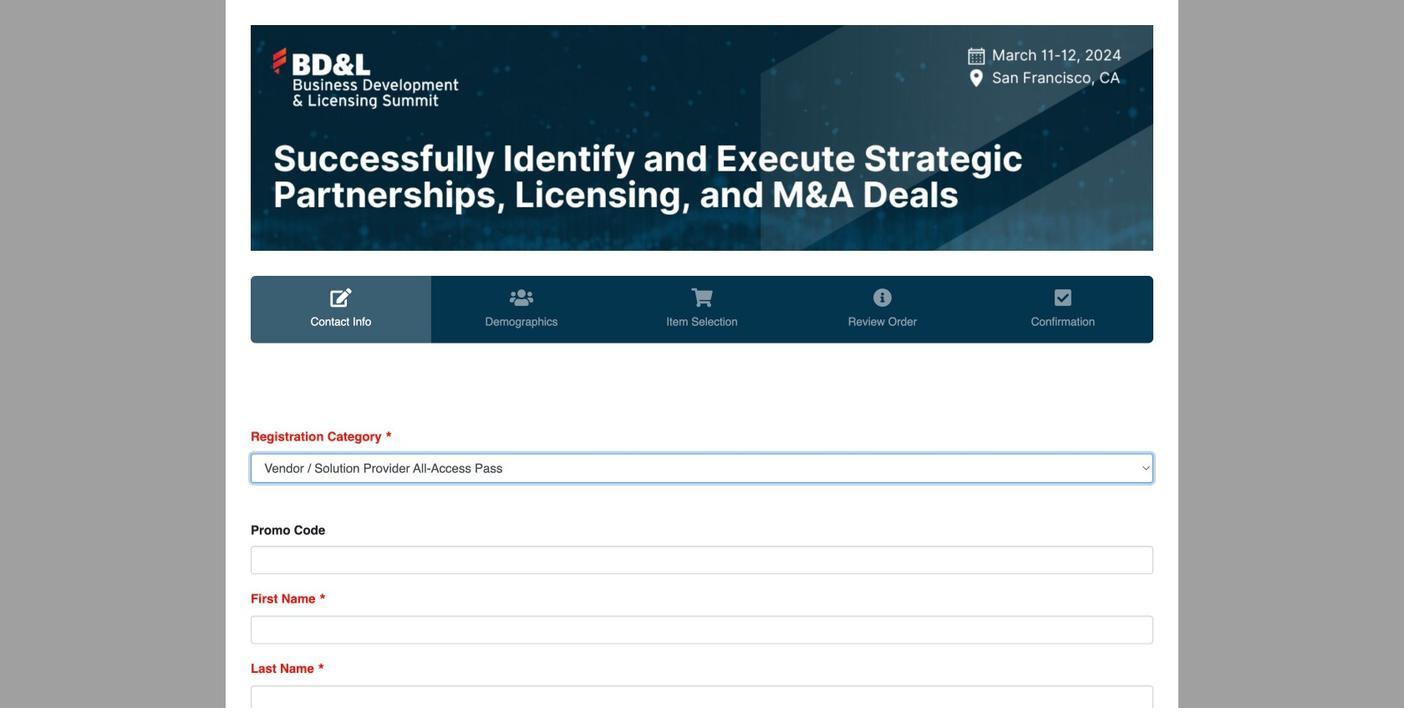 Task type: locate. For each thing, give the bounding box(es) containing it.
check square image
[[1055, 288, 1072, 307]]

None text field
[[251, 616, 1154, 644], [251, 686, 1154, 708], [251, 616, 1154, 644], [251, 686, 1154, 708]]

shopping cart image
[[692, 288, 713, 307]]

users image
[[510, 288, 533, 307]]

None text field
[[251, 546, 1154, 574]]



Task type: describe. For each thing, give the bounding box(es) containing it.
pencil square o image
[[331, 288, 352, 307]]

info circle image
[[874, 288, 892, 307]]



